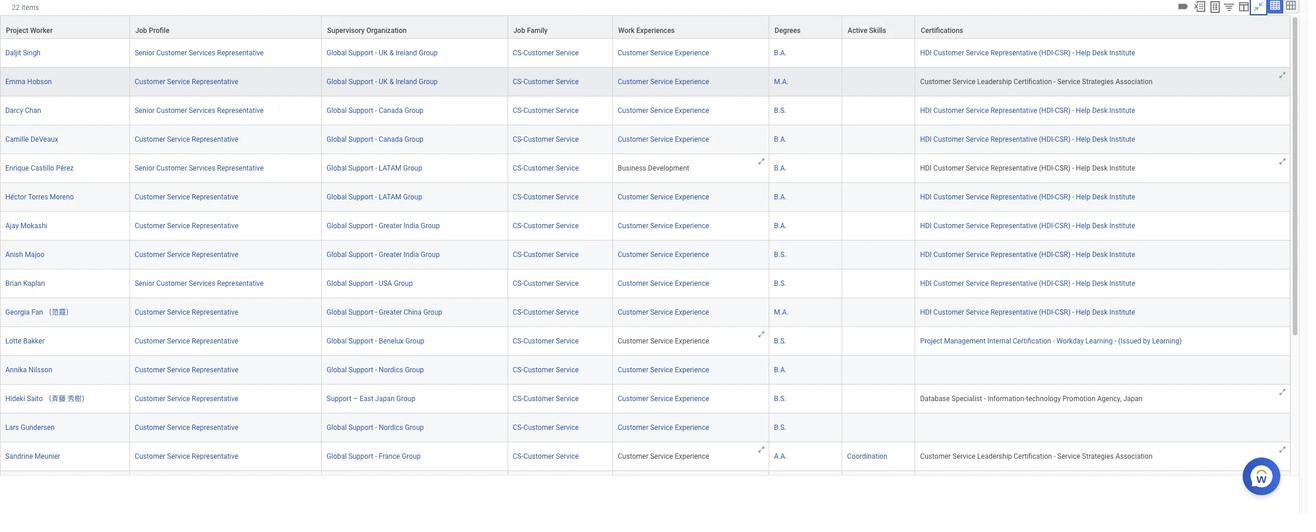 Task type: describe. For each thing, give the bounding box(es) containing it.
global support - uk & ireland group for senior customer services representative
[[327, 49, 438, 57]]

database specialist - information-technology promotion agency, japan
[[920, 395, 1143, 403]]

b.s. for global support - nordics group
[[774, 424, 787, 432]]

desk for camille deveaux
[[1092, 135, 1108, 144]]

database specialist - information-technology promotion agency, japan cell
[[916, 385, 1291, 414]]

brian
[[5, 280, 22, 288]]

customer service experience for héctor torres moreno
[[618, 193, 709, 201]]

customer service representative for héctor torres moreno
[[135, 193, 238, 201]]

hdi for daljit singh
[[920, 49, 932, 57]]

degrees
[[775, 27, 801, 35]]

global support - nordics group link for lars gundersen
[[327, 424, 424, 432]]

global for ajay mokashi
[[327, 222, 347, 230]]

hdi for héctor torres moreno
[[920, 193, 932, 201]]

supervisory
[[327, 27, 365, 35]]

kaplan
[[23, 280, 45, 288]]

hdi customer service representative (hdi-csr) - help desk institute link for ajay mokashi
[[920, 222, 1136, 230]]

customer service leadership certification - service strategies association cell for m.a.
[[916, 68, 1291, 97]]

certifications
[[921, 27, 964, 35]]

cs-customer service for daljit singh
[[513, 49, 579, 57]]

experience for darcy chan
[[675, 107, 709, 115]]

business development cell
[[613, 154, 770, 183]]

anish
[[5, 251, 23, 259]]

cs- for hideki saito （斉藤 秀樹）
[[513, 395, 524, 403]]

global support - benelux group link
[[327, 337, 424, 345]]

brian kaplan link
[[5, 280, 45, 288]]

hdi customer service representative (hdi-csr) - help desk institute for camille deveaux
[[920, 135, 1136, 144]]

(hdi- inside cell
[[1039, 164, 1055, 172]]

10 customer service experience from the top
[[618, 337, 709, 345]]

customer service experience for camille deveaux
[[618, 135, 709, 144]]

help for camille deveaux
[[1076, 135, 1091, 144]]

experience for anish majoo
[[675, 251, 709, 259]]

(issued
[[1118, 337, 1142, 345]]

cs-customer service for brian kaplan
[[513, 280, 579, 288]]

m.a. link for global support - greater china group
[[774, 308, 789, 317]]

georgia fan （范霞）
[[5, 308, 73, 317]]

nilsson
[[29, 366, 52, 374]]

grow image for "business development" cell at the top
[[757, 157, 766, 166]]

enrique
[[5, 164, 29, 172]]

support for georgia fan （范霞）
[[349, 308, 373, 317]]

customer service experience link for camille deveaux
[[618, 135, 709, 144]]

–
[[353, 395, 358, 403]]

cs-customer service link for héctor torres moreno
[[513, 193, 579, 201]]

row containing lars gundersen
[[0, 414, 1291, 442]]

cs- for sandrine meunier
[[513, 452, 524, 461]]

fan
[[31, 308, 43, 317]]

a.a. link
[[774, 452, 787, 461]]

customer service leadership certification - service strategies association for m.a.
[[920, 78, 1153, 86]]

row containing annika nilsson
[[0, 356, 1291, 385]]

lotte
[[5, 337, 21, 345]]

sandrine meunier
[[5, 452, 60, 461]]

active
[[848, 27, 868, 35]]

darcy chan
[[5, 107, 41, 115]]

global support - latam group for senior customer services representative
[[327, 164, 422, 172]]

darcy chan link
[[5, 107, 41, 115]]

institute for camille deveaux
[[1110, 135, 1136, 144]]

cs-customer service link for enrique castillo pérez
[[513, 164, 579, 172]]

association for m.a.
[[1116, 78, 1153, 86]]

annika nilsson
[[5, 366, 52, 374]]

emma hobson
[[5, 78, 52, 86]]

row containing héctor torres moreno
[[0, 183, 1291, 212]]

b.s. for global support - benelux group
[[774, 337, 787, 345]]

22
[[12, 4, 20, 12]]

support for annika nilsson
[[349, 366, 373, 374]]

cs-customer service for ajay mokashi
[[513, 222, 579, 230]]

cs- for georgia fan （范霞）
[[513, 308, 524, 317]]

daljit singh
[[5, 49, 41, 57]]

project worker
[[6, 27, 53, 35]]

（斉藤
[[45, 395, 66, 403]]

table image
[[1270, 0, 1281, 11]]

job profile
[[135, 27, 170, 35]]

job for job family
[[513, 27, 525, 35]]

project for project management internal certification - workday learning - (issued by learning)
[[920, 337, 943, 345]]

hdi for darcy chan
[[920, 107, 932, 115]]

cs-customer service link for georgia fan （范霞）
[[513, 308, 579, 317]]

family
[[527, 27, 548, 35]]

daljit
[[5, 49, 21, 57]]

cs- for enrique castillo pérez
[[513, 164, 524, 172]]

strategies for m.a.
[[1082, 78, 1114, 86]]

global support - nordics group for annika nilsson
[[327, 366, 424, 374]]

latam for customer service representative
[[379, 193, 402, 201]]

(hdi- for héctor torres moreno
[[1039, 193, 1055, 201]]

global support - usa group link
[[327, 280, 413, 288]]

support – east japan group link
[[327, 395, 415, 403]]

global support - greater china group
[[327, 308, 442, 317]]

bakker
[[23, 337, 45, 345]]

majoo
[[25, 251, 45, 259]]

annika nilsson link
[[5, 366, 52, 374]]

help for brian kaplan
[[1076, 280, 1091, 288]]

workday
[[1057, 337, 1084, 345]]

(hdi- for darcy chan
[[1039, 107, 1055, 115]]

expand table image
[[1285, 0, 1297, 11]]

grow image for database specialist - information-technology promotion agency, japan cell
[[1278, 388, 1287, 397]]

- inside cell
[[984, 395, 986, 403]]

17 row from the top
[[0, 471, 1291, 500]]

mokashi
[[20, 222, 47, 230]]

learning)
[[1152, 337, 1182, 345]]

desk for héctor torres moreno
[[1092, 193, 1108, 201]]

hobson
[[27, 78, 52, 86]]

ireland for senior customer services representative
[[396, 49, 417, 57]]

organization
[[366, 27, 407, 35]]

global support - uk & ireland group link for customer service representative
[[327, 78, 438, 86]]

row containing camille deveaux
[[0, 125, 1291, 154]]

b.s. link for support – east japan group
[[774, 395, 787, 403]]

hideki saito （斉藤 秀樹）
[[5, 395, 89, 403]]

hdi customer service representative (hdi-csr) - help desk institute inside cell
[[920, 164, 1136, 172]]

customer service representative for georgia fan （范霞）
[[135, 308, 238, 317]]

skills
[[869, 27, 886, 35]]

help for anish majoo
[[1076, 251, 1091, 259]]

customer service experience link for hideki saito （斉藤 秀樹）
[[618, 395, 709, 403]]

services for global support - usa group
[[189, 280, 215, 288]]

(hdi- for daljit singh
[[1039, 49, 1055, 57]]

héctor
[[5, 193, 26, 201]]

row containing sandrine meunier
[[0, 442, 1291, 471]]

desk for ajay mokashi
[[1092, 222, 1108, 230]]

cs-customer service link for anish majoo
[[513, 251, 579, 259]]

customer service representative for ajay mokashi
[[135, 222, 238, 230]]

senior for darcy chan
[[135, 107, 155, 115]]

cs- for annika nilsson
[[513, 366, 524, 374]]

14 customer service experience from the top
[[618, 452, 709, 461]]

hdi customer service representative (hdi-csr) - help desk institute for anish majoo
[[920, 251, 1136, 259]]

b.s. link for global support - greater india group
[[774, 251, 787, 259]]

14 experience from the top
[[675, 452, 709, 461]]

row containing hideki saito （斉藤 秀樹）
[[0, 385, 1291, 414]]

global support - nordics group link for annika nilsson
[[327, 366, 424, 374]]

camille
[[5, 135, 29, 144]]

profile
[[149, 27, 170, 35]]

customer service representative link for lars gundersen
[[135, 424, 238, 432]]

customer service experience link for lars gundersen
[[618, 424, 709, 432]]

click to view/edit grid preferences image
[[1238, 0, 1251, 13]]

enrique castillo pérez link
[[5, 164, 74, 172]]

usa
[[379, 280, 392, 288]]

global support - france group link
[[327, 452, 421, 461]]

business development
[[618, 164, 689, 172]]

meunier
[[35, 452, 60, 461]]

project management internal certification - workday learning - (issued by learning)
[[920, 337, 1182, 345]]

10 experience from the top
[[675, 337, 709, 345]]

services for global support - uk & ireland group
[[189, 49, 215, 57]]

benelux
[[379, 337, 404, 345]]

customer service experience for annika nilsson
[[618, 366, 709, 374]]

hideki
[[5, 395, 25, 403]]

support for lars gundersen
[[349, 424, 373, 432]]

france
[[379, 452, 400, 461]]

daljit singh link
[[5, 49, 41, 57]]

active skills
[[848, 27, 886, 35]]

senior customer services representative for global support - latam group
[[135, 164, 264, 172]]

global support - france group
[[327, 452, 421, 461]]

export to worksheets image
[[1208, 0, 1223, 14]]

customer service experience link for héctor torres moreno
[[618, 193, 709, 201]]

customer service representative link for ajay mokashi
[[135, 222, 238, 230]]

row containing emma hobson
[[0, 68, 1291, 97]]

grow image for hdi customer service representative (hdi-csr) - help desk institute cell
[[1278, 157, 1287, 166]]

customer service experience for lars gundersen
[[618, 424, 709, 432]]

b.a. link for daljit singh
[[774, 49, 787, 57]]

camille deveaux link
[[5, 135, 58, 144]]

management
[[944, 337, 986, 345]]

global for emma hobson
[[327, 78, 347, 86]]

uk for senior customer services representative
[[379, 49, 388, 57]]

tag image
[[1177, 0, 1190, 13]]

pérez
[[56, 164, 74, 172]]

promotion
[[1063, 395, 1096, 403]]

customer service experience for darcy chan
[[618, 107, 709, 115]]

desk for anish majoo
[[1092, 251, 1108, 259]]

work
[[618, 27, 635, 35]]

business
[[618, 164, 646, 172]]

emma
[[5, 78, 26, 86]]

héctor torres moreno link
[[5, 193, 74, 201]]

support – east japan group
[[327, 395, 415, 403]]

georgia fan （范霞） link
[[5, 308, 73, 317]]

emma hobson link
[[5, 78, 52, 86]]

job profile button
[[130, 16, 321, 38]]

global support - canada group link for customer service representative
[[327, 135, 424, 144]]

japan inside cell
[[1124, 395, 1143, 403]]

camille deveaux
[[5, 135, 58, 144]]

desk for daljit singh
[[1092, 49, 1108, 57]]



Task type: vqa. For each thing, say whether or not it's contained in the screenshot.
Customer Service Representative related to Sandrine Meunier
yes



Task type: locate. For each thing, give the bounding box(es) containing it.
0 vertical spatial global support - uk & ireland group
[[327, 49, 438, 57]]

gundersen
[[21, 424, 55, 432]]

global support - nordics group link down 'global support - benelux group' 'link'
[[327, 366, 424, 374]]

experiences
[[637, 27, 675, 35]]

cs-customer service for lotte bakker
[[513, 337, 579, 345]]

experience
[[675, 49, 709, 57], [675, 78, 709, 86], [675, 107, 709, 115], [675, 135, 709, 144], [675, 193, 709, 201], [675, 222, 709, 230], [675, 251, 709, 259], [675, 280, 709, 288], [675, 308, 709, 317], [675, 337, 709, 345], [675, 366, 709, 374], [675, 395, 709, 403], [675, 424, 709, 432], [675, 452, 709, 461]]

ireland down supervisory organization popup button on the top of the page
[[396, 49, 417, 57]]

global support - greater india group link
[[327, 222, 440, 230], [327, 251, 440, 259]]

support
[[349, 49, 373, 57], [349, 78, 373, 86], [349, 107, 373, 115], [349, 135, 373, 144], [349, 164, 373, 172], [349, 193, 373, 201], [349, 222, 373, 230], [349, 251, 373, 259], [349, 280, 373, 288], [349, 308, 373, 317], [349, 337, 373, 345], [349, 366, 373, 374], [327, 395, 352, 403], [349, 424, 373, 432], [349, 452, 373, 461]]

shrink image
[[1253, 0, 1265, 13]]

5 b.a. link from the top
[[774, 222, 787, 230]]

1 uk from the top
[[379, 49, 388, 57]]

institute
[[1110, 49, 1136, 57], [1110, 107, 1136, 115], [1110, 135, 1136, 144], [1110, 164, 1136, 172], [1110, 193, 1136, 201], [1110, 222, 1136, 230], [1110, 251, 1136, 259], [1110, 280, 1136, 288], [1110, 308, 1136, 317]]

1 global support - canada group link from the top
[[327, 107, 424, 115]]

experience for emma hobson
[[675, 78, 709, 86]]

job left the profile
[[135, 27, 147, 35]]

row containing lotte bakker
[[0, 327, 1291, 356]]

1 vertical spatial customer service experience cell
[[613, 442, 770, 471]]

1 vertical spatial certification
[[1013, 337, 1051, 345]]

job family button
[[508, 16, 613, 38]]

2 services from the top
[[189, 107, 215, 115]]

grow image inside database specialist - information-technology promotion agency, japan cell
[[1278, 388, 1287, 397]]

1 vertical spatial global support - canada group link
[[327, 135, 424, 144]]

&
[[390, 49, 394, 57], [390, 78, 394, 86]]

support for darcy chan
[[349, 107, 373, 115]]

project management internal certification - workday learning - (issued by learning) link
[[920, 337, 1182, 345]]

grow image
[[1278, 71, 1287, 79], [757, 157, 766, 166], [1278, 157, 1287, 166], [757, 330, 766, 339], [1278, 388, 1287, 397], [757, 445, 766, 454], [1278, 445, 1287, 454], [757, 474, 766, 483]]

degrees button
[[770, 16, 842, 38]]

customer service experience for georgia fan （范霞）
[[618, 308, 709, 317]]

0 horizontal spatial job
[[135, 27, 147, 35]]

china
[[404, 308, 422, 317]]

- inside cell
[[1073, 164, 1075, 172]]

hdi customer service representative (hdi-csr) - help desk institute
[[920, 49, 1136, 57], [920, 107, 1136, 115], [920, 135, 1136, 144], [920, 164, 1136, 172], [920, 193, 1136, 201], [920, 222, 1136, 230], [920, 251, 1136, 259], [920, 280, 1136, 288], [920, 308, 1136, 317]]

customer service representative link for annika nilsson
[[135, 366, 238, 374]]

2 b.s. from the top
[[774, 251, 787, 259]]

row containing darcy chan
[[0, 97, 1291, 125]]

customer service experience for emma hobson
[[618, 78, 709, 86]]

2 global support - latam group link from the top
[[327, 193, 422, 201]]

b.a. link for annika nilsson
[[774, 366, 787, 374]]

2 customer service representative link from the top
[[135, 135, 238, 144]]

supervisory organization
[[327, 27, 407, 35]]

b.a.
[[774, 49, 787, 57], [774, 135, 787, 144], [774, 164, 787, 172], [774, 193, 787, 201], [774, 222, 787, 230], [774, 366, 787, 374]]

project left management
[[920, 337, 943, 345]]

east
[[360, 395, 374, 403]]

learning
[[1086, 337, 1113, 345]]

senior customer services representative link for global support - usa group
[[135, 280, 264, 288]]

customer service representative for anish majoo
[[135, 251, 238, 259]]

b.s.
[[774, 107, 787, 115], [774, 251, 787, 259], [774, 280, 787, 288], [774, 337, 787, 345], [774, 395, 787, 403], [774, 424, 787, 432]]

9 institute from the top
[[1110, 308, 1136, 317]]

1 leadership from the top
[[978, 78, 1012, 86]]

cs-customer service link for hideki saito （斉藤 秀樹）
[[513, 395, 579, 403]]

grow image inside "business development" cell
[[757, 157, 766, 166]]

1 vertical spatial global support - nordics group
[[327, 424, 424, 432]]

2 canada from the top
[[379, 135, 403, 144]]

strategies
[[1082, 78, 1114, 86], [1082, 452, 1114, 461]]

global for enrique castillo pérez
[[327, 164, 347, 172]]

customer service representative for emma hobson
[[135, 78, 238, 86]]

0 vertical spatial leadership
[[978, 78, 1012, 86]]

b.a. link for enrique castillo pérez
[[774, 164, 787, 172]]

nordics up france
[[379, 424, 403, 432]]

7 cs-customer service link from the top
[[513, 222, 579, 230]]

service
[[556, 49, 579, 57], [650, 49, 673, 57], [966, 49, 989, 57], [167, 78, 190, 86], [556, 78, 579, 86], [650, 78, 673, 86], [953, 78, 976, 86], [1058, 78, 1081, 86], [556, 107, 579, 115], [650, 107, 673, 115], [966, 107, 989, 115], [167, 135, 190, 144], [556, 135, 579, 144], [650, 135, 673, 144], [966, 135, 989, 144], [556, 164, 579, 172], [966, 164, 989, 172], [167, 193, 190, 201], [556, 193, 579, 201], [650, 193, 673, 201], [966, 193, 989, 201], [167, 222, 190, 230], [556, 222, 579, 230], [650, 222, 673, 230], [966, 222, 989, 230], [167, 251, 190, 259], [556, 251, 579, 259], [650, 251, 673, 259], [966, 251, 989, 259], [556, 280, 579, 288], [650, 280, 673, 288], [966, 280, 989, 288], [167, 308, 190, 317], [556, 308, 579, 317], [650, 308, 673, 317], [966, 308, 989, 317], [167, 337, 190, 345], [556, 337, 579, 345], [650, 337, 673, 345], [167, 366, 190, 374], [556, 366, 579, 374], [650, 366, 673, 374], [167, 395, 190, 403], [556, 395, 579, 403], [650, 395, 673, 403], [167, 424, 190, 432], [556, 424, 579, 432], [650, 424, 673, 432], [167, 452, 190, 461], [556, 452, 579, 461], [650, 452, 673, 461], [953, 452, 976, 461], [1058, 452, 1081, 461]]

row containing georgia fan （范霞）
[[0, 298, 1291, 327]]

hdi
[[920, 49, 932, 57], [920, 107, 932, 115], [920, 135, 932, 144], [920, 164, 932, 172], [920, 193, 932, 201], [920, 222, 932, 230], [920, 251, 932, 259], [920, 280, 932, 288], [920, 308, 932, 317]]

csr) for anish majoo
[[1055, 251, 1071, 259]]

6 desk from the top
[[1092, 222, 1108, 230]]

technology
[[1026, 395, 1061, 403]]

cell
[[843, 39, 916, 68], [843, 68, 916, 97], [843, 97, 916, 125], [843, 125, 916, 154], [843, 154, 916, 183], [843, 183, 916, 212], [843, 212, 916, 241], [843, 241, 916, 269], [843, 269, 916, 298], [843, 298, 916, 327], [843, 327, 916, 356], [843, 356, 916, 385], [916, 356, 1291, 385], [843, 385, 916, 414], [843, 414, 916, 442], [916, 414, 1291, 442], [0, 471, 130, 500], [130, 471, 322, 500], [322, 471, 508, 500], [508, 471, 613, 500], [770, 471, 843, 500], [843, 471, 916, 500], [916, 471, 1291, 500]]

2 customer service leadership certification - service strategies association cell from the top
[[916, 442, 1291, 471]]

items
[[21, 4, 39, 12]]

0 vertical spatial india
[[404, 222, 419, 230]]

senior customer services representative link for global support - canada group
[[135, 107, 264, 115]]

cs- for daljit singh
[[513, 49, 524, 57]]

active skills button
[[843, 16, 915, 38]]

b.s. link for global support - usa group
[[774, 280, 787, 288]]

5 cs- from the top
[[513, 164, 524, 172]]

csr) for ajay mokashi
[[1055, 222, 1071, 230]]

5 b.s. from the top
[[774, 395, 787, 403]]

(hdi-
[[1039, 49, 1055, 57], [1039, 107, 1055, 115], [1039, 135, 1055, 144], [1039, 164, 1055, 172], [1039, 193, 1055, 201], [1039, 222, 1055, 230], [1039, 251, 1055, 259], [1039, 280, 1055, 288], [1039, 308, 1055, 317]]

1 global support - latam group link from the top
[[327, 164, 422, 172]]

6 (hdi- from the top
[[1039, 222, 1055, 230]]

cs-customer service for enrique castillo pérez
[[513, 164, 579, 172]]

ireland down 'organization'
[[396, 78, 417, 86]]

1 vertical spatial global support - latam group link
[[327, 193, 422, 201]]

1 vertical spatial uk
[[379, 78, 388, 86]]

global support - greater india group
[[327, 222, 440, 230], [327, 251, 440, 259]]

cs-customer service link for sandrine meunier
[[513, 452, 579, 461]]

0 horizontal spatial project
[[6, 27, 28, 35]]

1 global support - canada group from the top
[[327, 107, 424, 115]]

ajay
[[5, 222, 19, 230]]

3 customer service experience link from the top
[[618, 107, 709, 115]]

2 japan from the left
[[1124, 395, 1143, 403]]

7 cs- from the top
[[513, 222, 524, 230]]

7 (hdi- from the top
[[1039, 251, 1055, 259]]

senior customer services representative for global support - usa group
[[135, 280, 264, 288]]

saito
[[27, 395, 43, 403]]

development
[[648, 164, 689, 172]]

3 hdi customer service representative (hdi-csr) - help desk institute from the top
[[920, 135, 1136, 144]]

darcy
[[5, 107, 23, 115]]

work experiences button
[[613, 16, 769, 38]]

2 m.a. link from the top
[[774, 308, 789, 317]]

row containing brian kaplan
[[0, 269, 1291, 298]]

nordics
[[379, 366, 403, 374], [379, 424, 403, 432]]

global support - canada group for senior customer services representative
[[327, 107, 424, 115]]

anish majoo link
[[5, 251, 45, 259]]

chan
[[25, 107, 41, 115]]

customer service leadership certification - service strategies association cell down certifications popup button
[[916, 68, 1291, 97]]

global support - latam group link for customer service representative
[[327, 193, 422, 201]]

12 cs-customer service from the top
[[513, 366, 579, 374]]

b.s. for global support - greater india group
[[774, 251, 787, 259]]

6 cs- from the top
[[513, 193, 524, 201]]

customer service experience link for emma hobson
[[618, 78, 709, 86]]

leadership for m.a.
[[978, 78, 1012, 86]]

2 nordics from the top
[[379, 424, 403, 432]]

4 b.s. link from the top
[[774, 337, 787, 345]]

6 b.a. link from the top
[[774, 366, 787, 374]]

0 vertical spatial global support - latam group link
[[327, 164, 422, 172]]

22 items
[[12, 4, 39, 12]]

11 global from the top
[[327, 337, 347, 345]]

help for georgia fan （范霞）
[[1076, 308, 1091, 317]]

0 vertical spatial ireland
[[396, 49, 417, 57]]

job for job profile
[[135, 27, 147, 35]]

cs-customer service for héctor torres moreno
[[513, 193, 579, 201]]

toolbar
[[1175, 0, 1300, 15]]

association
[[1116, 78, 1153, 86], [1116, 452, 1153, 461]]

hdi customer service representative (hdi-csr) - help desk institute for georgia fan （范霞）
[[920, 308, 1136, 317]]

strategies down certifications popup button
[[1082, 78, 1114, 86]]

11 cs-customer service link from the top
[[513, 337, 579, 345]]

1 vertical spatial strategies
[[1082, 452, 1114, 461]]

lotte bakker
[[5, 337, 45, 345]]

canada for senior customer services representative
[[379, 107, 403, 115]]

global support - nordics group link up global support - france group
[[327, 424, 424, 432]]

1 vertical spatial m.a.
[[774, 308, 789, 317]]

help for ajay mokashi
[[1076, 222, 1091, 230]]

1 row from the top
[[0, 15, 1291, 39]]

15 row from the top
[[0, 414, 1291, 442]]

5 customer service experience from the top
[[618, 193, 709, 201]]

hdi for brian kaplan
[[920, 280, 932, 288]]

1 vertical spatial global support - latam group
[[327, 193, 422, 201]]

global support - nordics group down 'global support - benelux group' 'link'
[[327, 366, 424, 374]]

certification for m.a.
[[1014, 78, 1052, 86]]

global support - uk & ireland group link
[[327, 49, 438, 57], [327, 78, 438, 86]]

job family
[[513, 27, 548, 35]]

1 vertical spatial greater
[[379, 251, 402, 259]]

experience for daljit singh
[[675, 49, 709, 57]]

row containing anish majoo
[[0, 241, 1291, 269]]

torres
[[28, 193, 48, 201]]

2 customer service experience cell from the top
[[613, 442, 770, 471]]

1 horizontal spatial job
[[513, 27, 525, 35]]

global support - nordics group
[[327, 366, 424, 374], [327, 424, 424, 432]]

row containing daljit singh
[[0, 39, 1291, 68]]

3 b.a. from the top
[[774, 164, 787, 172]]

1 global from the top
[[327, 49, 347, 57]]

global support - usa group
[[327, 280, 413, 288]]

1 india from the top
[[404, 222, 419, 230]]

1 vertical spatial nordics
[[379, 424, 403, 432]]

4 customer service representative from the top
[[135, 222, 238, 230]]

grow image for customer service experience cell for b.s.
[[757, 330, 766, 339]]

1 services from the top
[[189, 49, 215, 57]]

0 vertical spatial global support - nordics group
[[327, 366, 424, 374]]

strategies for a.a.
[[1082, 452, 1114, 461]]

global support - latam group link
[[327, 164, 422, 172], [327, 193, 422, 201]]

4 b.a. from the top
[[774, 193, 787, 201]]

japan right agency,
[[1124, 395, 1143, 403]]

秀樹）
[[67, 395, 89, 403]]

0 vertical spatial customer service leadership certification - service strategies association cell
[[916, 68, 1291, 97]]

0 vertical spatial m.a. link
[[774, 78, 789, 86]]

a.a.
[[774, 452, 787, 461]]

global for camille deveaux
[[327, 135, 347, 144]]

9 customer service representative from the top
[[135, 395, 238, 403]]

2 global from the top
[[327, 78, 347, 86]]

anish majoo
[[5, 251, 45, 259]]

hdi inside hdi customer service representative (hdi-csr) - help desk institute cell
[[920, 164, 932, 172]]

0 vertical spatial global support - greater india group link
[[327, 222, 440, 230]]

0 vertical spatial nordics
[[379, 366, 403, 374]]

certifications button
[[916, 16, 1290, 38]]

1 vertical spatial global support - uk & ireland group
[[327, 78, 438, 86]]

1 vertical spatial global support - greater india group link
[[327, 251, 440, 259]]

support for héctor torres moreno
[[349, 193, 373, 201]]

1 vertical spatial global support - greater india group
[[327, 251, 440, 259]]

2 global support - greater india group link from the top
[[327, 251, 440, 259]]

0 vertical spatial customer service leadership certification - service strategies association
[[920, 78, 1153, 86]]

8 csr) from the top
[[1055, 280, 1071, 288]]

(hdi- for brian kaplan
[[1039, 280, 1055, 288]]

4 senior customer services representative link from the top
[[135, 280, 264, 288]]

project inside 'popup button'
[[6, 27, 28, 35]]

latam for senior customer services representative
[[379, 164, 402, 172]]

support for brian kaplan
[[349, 280, 373, 288]]

1 vertical spatial latam
[[379, 193, 402, 201]]

ajay mokashi
[[5, 222, 47, 230]]

specialist
[[952, 395, 982, 403]]

3 hdi from the top
[[920, 135, 932, 144]]

nordics down the benelux
[[379, 366, 403, 374]]

experience for ajay mokashi
[[675, 222, 709, 230]]

customer service representative for hideki saito （斉藤 秀樹）
[[135, 395, 238, 403]]

7 csr) from the top
[[1055, 251, 1071, 259]]

7 customer service experience from the top
[[618, 251, 709, 259]]

2 vertical spatial greater
[[379, 308, 402, 317]]

brian kaplan
[[5, 280, 45, 288]]

1 hdi from the top
[[920, 49, 932, 57]]

japan right east
[[375, 395, 395, 403]]

4 hdi customer service representative (hdi-csr) - help desk institute from the top
[[920, 164, 1136, 172]]

cs-customer service link for ajay mokashi
[[513, 222, 579, 230]]

hdi customer service representative (hdi-csr) - help desk institute link for héctor torres moreno
[[920, 193, 1136, 201]]

institute inside hdi customer service representative (hdi-csr) - help desk institute cell
[[1110, 164, 1136, 172]]

0 vertical spatial &
[[390, 49, 394, 57]]

9 cs-customer service from the top
[[513, 280, 579, 288]]

hdi customer service representative (hdi-csr) - help desk institute link for daljit singh
[[920, 49, 1136, 57]]

certification
[[1014, 78, 1052, 86], [1013, 337, 1051, 345], [1014, 452, 1052, 461]]

2 m.a. from the top
[[774, 308, 789, 317]]

csr) for darcy chan
[[1055, 107, 1071, 115]]

cs- for lotte bakker
[[513, 337, 524, 345]]

csr) for daljit singh
[[1055, 49, 1071, 57]]

1 vertical spatial association
[[1116, 452, 1153, 461]]

9 hdi customer service representative (hdi-csr) - help desk institute from the top
[[920, 308, 1136, 317]]

0 vertical spatial customer service experience cell
[[613, 327, 770, 356]]

database
[[920, 395, 950, 403]]

6 hdi customer service representative (hdi-csr) - help desk institute link from the top
[[920, 251, 1136, 259]]

1 vertical spatial ireland
[[396, 78, 417, 86]]

15 cs- from the top
[[513, 452, 524, 461]]

0 vertical spatial global support - uk & ireland group link
[[327, 49, 438, 57]]

0 vertical spatial certification
[[1014, 78, 1052, 86]]

row containing enrique castillo pérez
[[0, 154, 1291, 183]]

2 vertical spatial certification
[[1014, 452, 1052, 461]]

csr) inside cell
[[1055, 164, 1071, 172]]

senior customer services representative link
[[135, 49, 264, 57], [135, 107, 264, 115], [135, 164, 264, 172], [135, 280, 264, 288]]

global for annika nilsson
[[327, 366, 347, 374]]

help
[[1076, 49, 1091, 57], [1076, 107, 1091, 115], [1076, 135, 1091, 144], [1076, 164, 1091, 172], [1076, 193, 1091, 201], [1076, 222, 1091, 230], [1076, 251, 1091, 259], [1076, 280, 1091, 288], [1076, 308, 1091, 317]]

7 help from the top
[[1076, 251, 1091, 259]]

5 cs-customer service from the top
[[513, 164, 579, 172]]

project
[[6, 27, 28, 35], [920, 337, 943, 345]]

ajay mokashi link
[[5, 222, 47, 230]]

0 vertical spatial global support - nordics group link
[[327, 366, 424, 374]]

8 customer service experience from the top
[[618, 280, 709, 288]]

14 cs-customer service from the top
[[513, 424, 579, 432]]

15 cs-customer service from the top
[[513, 452, 579, 461]]

experience for camille deveaux
[[675, 135, 709, 144]]

project up the daljit in the top left of the page
[[6, 27, 28, 35]]

6 customer service representative from the top
[[135, 308, 238, 317]]

1 vertical spatial india
[[404, 251, 419, 259]]

moreno
[[50, 193, 74, 201]]

1 strategies from the top
[[1082, 78, 1114, 86]]

m.a. link
[[774, 78, 789, 86], [774, 308, 789, 317]]

cs-customer service for camille deveaux
[[513, 135, 579, 144]]

coordination link
[[847, 452, 888, 461]]

7 global from the top
[[327, 222, 347, 230]]

senior
[[135, 49, 155, 57], [135, 107, 155, 115], [135, 164, 155, 172], [135, 280, 155, 288]]

customer service leadership certification - service strategies association cell down database specialist - information-technology promotion agency, japan cell
[[916, 442, 1291, 471]]

senior customer services representative for global support - canada group
[[135, 107, 264, 115]]

hideki saito （斉藤 秀樹） link
[[5, 395, 89, 403]]

6 cs-customer service from the top
[[513, 193, 579, 201]]

2 global support - uk & ireland group link from the top
[[327, 78, 438, 86]]

0 vertical spatial strategies
[[1082, 78, 1114, 86]]

select to filter grid data image
[[1223, 1, 1236, 13]]

0 horizontal spatial japan
[[375, 395, 395, 403]]

sandrine meunier link
[[5, 452, 60, 461]]

greater for georgia fan （范霞）
[[379, 308, 402, 317]]

customer service representative
[[135, 78, 238, 86], [135, 135, 238, 144], [135, 193, 238, 201], [135, 222, 238, 230], [135, 251, 238, 259], [135, 308, 238, 317], [135, 337, 238, 345], [135, 366, 238, 374], [135, 395, 238, 403], [135, 424, 238, 432], [135, 452, 238, 461]]

singh
[[23, 49, 41, 57]]

deveaux
[[31, 135, 58, 144]]

georgia
[[5, 308, 30, 317]]

7 customer service representative link from the top
[[135, 337, 238, 345]]

10 customer service representative from the top
[[135, 424, 238, 432]]

0 vertical spatial global support - canada group
[[327, 107, 424, 115]]

cs-customer service link for camille deveaux
[[513, 135, 579, 144]]

b.a. link for camille deveaux
[[774, 135, 787, 144]]

13 global from the top
[[327, 424, 347, 432]]

0 vertical spatial uk
[[379, 49, 388, 57]]

experience for georgia fan （范霞）
[[675, 308, 709, 317]]

3 customer service representative link from the top
[[135, 193, 238, 201]]

2 global support - greater india group from the top
[[327, 251, 440, 259]]

1 vertical spatial customer service leadership certification - service strategies association
[[920, 452, 1153, 461]]

grow image inside hdi customer service representative (hdi-csr) - help desk institute cell
[[1278, 157, 1287, 166]]

1 vertical spatial m.a. link
[[774, 308, 789, 317]]

1 customer service experience cell from the top
[[613, 327, 770, 356]]

3 senior customer services representative from the top
[[135, 164, 264, 172]]

customer service representative link for hideki saito （斉藤 秀樹）
[[135, 395, 238, 403]]

customer service experience link for anish majoo
[[618, 251, 709, 259]]

global support - uk & ireland group
[[327, 49, 438, 57], [327, 78, 438, 86]]

1 horizontal spatial japan
[[1124, 395, 1143, 403]]

india for b.s.
[[404, 251, 419, 259]]

supervisory organization button
[[322, 16, 508, 38]]

2 cs-customer service link from the top
[[513, 78, 579, 86]]

1 vertical spatial canada
[[379, 135, 403, 144]]

0 vertical spatial project
[[6, 27, 28, 35]]

lars gundersen
[[5, 424, 55, 432]]

senior customer services representative link for global support - uk & ireland group
[[135, 49, 264, 57]]

global support - latam group for customer service representative
[[327, 193, 422, 201]]

0 vertical spatial m.a.
[[774, 78, 789, 86]]

experience for lars gundersen
[[675, 424, 709, 432]]

customer service representative link for emma hobson
[[135, 78, 238, 86]]

1 vertical spatial global support - canada group
[[327, 135, 424, 144]]

1 global support - nordics group link from the top
[[327, 366, 424, 374]]

9 global from the top
[[327, 280, 347, 288]]

help inside cell
[[1076, 164, 1091, 172]]

global
[[327, 49, 347, 57], [327, 78, 347, 86], [327, 107, 347, 115], [327, 135, 347, 144], [327, 164, 347, 172], [327, 193, 347, 201], [327, 222, 347, 230], [327, 251, 347, 259], [327, 280, 347, 288], [327, 308, 347, 317], [327, 337, 347, 345], [327, 366, 347, 374], [327, 424, 347, 432], [327, 452, 347, 461]]

9 csr) from the top
[[1055, 308, 1071, 317]]

1 vertical spatial global support - nordics group link
[[327, 424, 424, 432]]

4 cs- from the top
[[513, 135, 524, 144]]

coordination
[[847, 452, 888, 461]]

0 vertical spatial association
[[1116, 78, 1153, 86]]

（范霞）
[[45, 308, 73, 317]]

1 vertical spatial leadership
[[978, 452, 1012, 461]]

customer service experience cell
[[613, 327, 770, 356], [613, 442, 770, 471]]

row containing project worker
[[0, 15, 1291, 39]]

cs-customer service link for lars gundersen
[[513, 424, 579, 432]]

4 hdi from the top
[[920, 164, 932, 172]]

16 row from the top
[[0, 442, 1291, 471]]

1 horizontal spatial project
[[920, 337, 943, 345]]

information-
[[988, 395, 1026, 403]]

customer service representative for lotte bakker
[[135, 337, 238, 345]]

4 customer service experience link from the top
[[618, 135, 709, 144]]

2 csr) from the top
[[1055, 107, 1071, 115]]

0 vertical spatial global support - canada group link
[[327, 107, 424, 115]]

global for sandrine meunier
[[327, 452, 347, 461]]

2 senior customer services representative from the top
[[135, 107, 264, 115]]

1 association from the top
[[1116, 78, 1153, 86]]

1 vertical spatial global support - uk & ireland group link
[[327, 78, 438, 86]]

global support - greater china group link
[[327, 308, 442, 317]]

workday assistant region
[[1243, 453, 1285, 495]]

institute for anish majoo
[[1110, 251, 1136, 259]]

global support - greater india group for ajay mokashi
[[327, 222, 440, 230]]

8 help from the top
[[1076, 280, 1091, 288]]

2 strategies from the top
[[1082, 452, 1114, 461]]

customer service leadership certification - service strategies association cell
[[916, 68, 1291, 97], [916, 442, 1291, 471]]

1 vertical spatial customer service leadership certification - service strategies association cell
[[916, 442, 1291, 471]]

customer service leadership certification - service strategies association for a.a.
[[920, 452, 1153, 461]]

row
[[0, 15, 1291, 39], [0, 39, 1291, 68], [0, 68, 1291, 97], [0, 97, 1291, 125], [0, 125, 1291, 154], [0, 154, 1291, 183], [0, 183, 1291, 212], [0, 212, 1291, 241], [0, 241, 1291, 269], [0, 269, 1291, 298], [0, 298, 1291, 327], [0, 327, 1291, 356], [0, 356, 1291, 385], [0, 385, 1291, 414], [0, 414, 1291, 442], [0, 442, 1291, 471], [0, 471, 1291, 500]]

4 csr) from the top
[[1055, 164, 1071, 172]]

3 services from the top
[[189, 164, 215, 172]]

2 hdi from the top
[[920, 107, 932, 115]]

8 customer service representative from the top
[[135, 366, 238, 374]]

job left family
[[513, 27, 525, 35]]

customer service leadership certification - service strategies association
[[920, 78, 1153, 86], [920, 452, 1153, 461]]

13 cs-customer service from the top
[[513, 395, 579, 403]]

senior for enrique castillo pérez
[[135, 164, 155, 172]]

0 vertical spatial greater
[[379, 222, 402, 230]]

global for darcy chan
[[327, 107, 347, 115]]

0 vertical spatial canada
[[379, 107, 403, 115]]

6 institute from the top
[[1110, 222, 1136, 230]]

b.a. link for ajay mokashi
[[774, 222, 787, 230]]

0 vertical spatial global support - greater india group
[[327, 222, 440, 230]]

2 ireland from the top
[[396, 78, 417, 86]]

global support - benelux group
[[327, 337, 424, 345]]

global support - greater india group for anish majoo
[[327, 251, 440, 259]]

8 institute from the top
[[1110, 280, 1136, 288]]

cs-customer service for anish majoo
[[513, 251, 579, 259]]

customer service representative for sandrine meunier
[[135, 452, 238, 461]]

hdi customer service representative (hdi-csr) - help desk institute for ajay mokashi
[[920, 222, 1136, 230]]

representative inside cell
[[991, 164, 1038, 172]]

global support - nordics group up global support - france group
[[327, 424, 424, 432]]

export to excel image
[[1194, 0, 1207, 13]]

row containing ajay mokashi
[[0, 212, 1291, 241]]

services
[[189, 49, 215, 57], [189, 107, 215, 115], [189, 164, 215, 172], [189, 280, 215, 288]]

13 row from the top
[[0, 356, 1291, 385]]

support for lotte bakker
[[349, 337, 373, 345]]

0 vertical spatial global support - latam group
[[327, 164, 422, 172]]

7 customer service experience link from the top
[[618, 251, 709, 259]]

job
[[135, 27, 147, 35], [513, 27, 525, 35]]

desk inside cell
[[1092, 164, 1108, 172]]

9 cs-customer service link from the top
[[513, 280, 579, 288]]

-
[[375, 49, 377, 57], [1073, 49, 1075, 57], [375, 78, 377, 86], [1054, 78, 1056, 86], [375, 107, 377, 115], [1073, 107, 1075, 115], [375, 135, 377, 144], [1073, 135, 1075, 144], [375, 164, 377, 172], [1073, 164, 1075, 172], [375, 193, 377, 201], [1073, 193, 1075, 201], [375, 222, 377, 230], [1073, 222, 1075, 230], [375, 251, 377, 259], [1073, 251, 1075, 259], [375, 280, 377, 288], [1073, 280, 1075, 288], [375, 308, 377, 317], [1073, 308, 1075, 317], [375, 337, 377, 345], [1053, 337, 1055, 345], [1115, 337, 1117, 345], [375, 366, 377, 374], [984, 395, 986, 403], [375, 424, 377, 432], [375, 452, 377, 461], [1054, 452, 1056, 461]]

5 (hdi- from the top
[[1039, 193, 1055, 201]]

1 vertical spatial project
[[920, 337, 943, 345]]

1 vertical spatial &
[[390, 78, 394, 86]]

global support - nordics group link
[[327, 366, 424, 374], [327, 424, 424, 432]]

1 japan from the left
[[375, 395, 395, 403]]

hdi customer service representative (hdi-csr) - help desk institute cell
[[916, 154, 1291, 183]]

strategies down database specialist - information-technology promotion agency, japan cell
[[1082, 452, 1114, 461]]

0 vertical spatial latam
[[379, 164, 402, 172]]



